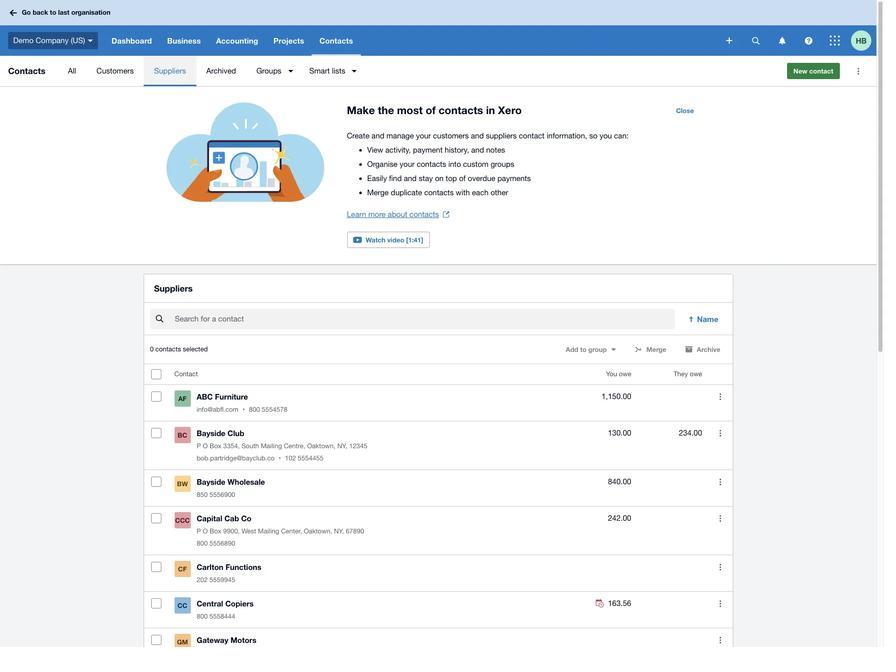 Task type: describe. For each thing, give the bounding box(es) containing it.
in
[[486, 104, 495, 117]]

5 more row options image from the top
[[720, 638, 722, 644]]

1 horizontal spatial svg image
[[752, 37, 760, 44]]

box inside bayside club p o box 3354, south mailing centre, oaktown, ny, 12345 bob.partridge@bayclub.co • 102 5554455
[[210, 443, 221, 450]]

0
[[150, 346, 154, 354]]

video
[[387, 236, 404, 244]]

800 inside "central copiers 800 5558444"
[[197, 613, 208, 621]]

history,
[[445, 146, 469, 154]]

and left suppliers
[[471, 132, 484, 140]]

oaktown, inside bayside club p o box 3354, south mailing centre, oaktown, ny, 12345 bob.partridge@bayclub.co • 102 5554455
[[307, 443, 336, 450]]

easily
[[367, 174, 387, 183]]

about
[[388, 210, 408, 219]]

owe for they owe
[[690, 371, 702, 378]]

customers
[[97, 67, 134, 75]]

carlton functions 202 5559945
[[197, 563, 261, 585]]

groups
[[491, 160, 515, 169]]

contacts inside contacts popup button
[[320, 36, 353, 45]]

more row options image for abc furniture
[[720, 394, 722, 400]]

go
[[22, 8, 31, 16]]

mailing inside bayside club p o box 3354, south mailing centre, oaktown, ny, 12345 bob.partridge@bayclub.co • 102 5554455
[[261, 443, 282, 450]]

merge button
[[628, 342, 673, 358]]

mailing inside capital cab co p o box 9900, west mailing center, oaktown, ny, 67890 800 5556890
[[258, 528, 279, 536]]

gm
[[177, 639, 188, 647]]

accounting
[[216, 36, 258, 45]]

cf
[[178, 566, 187, 574]]

dashboard link
[[104, 25, 160, 56]]

make
[[347, 104, 375, 117]]

more row options button for capital cab co
[[711, 509, 731, 529]]

learn more about contacts
[[347, 210, 439, 219]]

wholesale
[[228, 478, 265, 487]]

banner containing hb
[[0, 0, 877, 56]]

centre,
[[284, 443, 305, 450]]

840.00 link
[[608, 476, 632, 489]]

most
[[397, 104, 423, 117]]

130.00 link
[[608, 428, 632, 440]]

manage
[[387, 132, 414, 140]]

can:
[[614, 132, 629, 140]]

163.56
[[608, 600, 632, 608]]

3354,
[[223, 443, 240, 450]]

payments
[[498, 174, 531, 183]]

• inside bayside club p o box 3354, south mailing centre, oaktown, ny, 12345 bob.partridge@bayclub.co • 102 5554455
[[279, 455, 281, 463]]

bw
[[177, 480, 188, 489]]

watch video [1:41] button
[[347, 232, 430, 248]]

contacts button
[[312, 25, 361, 56]]

2 suppliers from the top
[[154, 283, 193, 294]]

watch video [1:41]
[[366, 236, 424, 244]]

242.00
[[608, 514, 632, 523]]

add to group
[[566, 346, 607, 354]]

5559945
[[210, 577, 235, 585]]

groups button
[[246, 56, 299, 86]]

and up "view"
[[372, 132, 385, 140]]

contact list table element
[[144, 365, 733, 648]]

contacts down merge duplicate contacts with each other in the top of the page
[[410, 210, 439, 219]]

demo company (us) button
[[0, 25, 104, 56]]

Search for a contact field
[[174, 310, 675, 329]]

abc
[[197, 393, 213, 402]]

demo company (us)
[[13, 36, 85, 45]]

make the most of contacts in xero
[[347, 104, 522, 117]]

new
[[794, 67, 808, 75]]

groups
[[256, 67, 282, 75]]

suppliers inside button
[[154, 67, 186, 75]]

o inside bayside club p o box 3354, south mailing centre, oaktown, ny, 12345 bob.partridge@bayclub.co • 102 5554455
[[203, 443, 208, 450]]

242.00 link
[[608, 513, 632, 525]]

af
[[178, 395, 187, 403]]

create and manage your customers and suppliers contact information, so you can:
[[347, 132, 629, 140]]

customers button
[[86, 56, 144, 86]]

merge for merge
[[647, 346, 667, 354]]

go back to last organisation
[[22, 8, 111, 16]]

view activity, payment history, and notes
[[367, 146, 505, 154]]

and up duplicate
[[404, 174, 417, 183]]

5556900
[[210, 492, 235, 499]]

capital cab co p o box 9900, west mailing center, oaktown, ny, 67890 800 5556890
[[197, 514, 364, 548]]

with
[[456, 188, 470, 197]]

1 vertical spatial your
[[400, 160, 415, 169]]

you
[[606, 371, 617, 378]]

cc
[[178, 602, 187, 610]]

svg image inside "demo company (us)" 'popup button'
[[88, 39, 93, 42]]

to inside go back to last organisation link
[[50, 8, 56, 16]]

central copiers 800 5558444
[[197, 600, 254, 621]]

more row options image for capital cab co
[[720, 516, 722, 522]]

owe for you owe
[[619, 371, 632, 378]]

5558444
[[210, 613, 235, 621]]

hb
[[856, 36, 867, 45]]

furniture
[[215, 393, 248, 402]]

cab
[[225, 514, 239, 524]]

all button
[[58, 56, 86, 86]]

bayside for bayside wholesale
[[197, 478, 226, 487]]

close button
[[670, 103, 700, 119]]

demo
[[13, 36, 34, 45]]

information,
[[547, 132, 587, 140]]

archived
[[206, 67, 236, 75]]

new contact button
[[787, 63, 840, 79]]

more row options button for abc furniture
[[711, 387, 731, 407]]

svg image inside go back to last organisation link
[[10, 9, 17, 16]]

ccc
[[175, 517, 190, 525]]

payment
[[413, 146, 443, 154]]

gateway
[[197, 636, 228, 645]]

central
[[197, 600, 223, 609]]

you
[[600, 132, 612, 140]]

name button
[[681, 309, 727, 330]]

suppliers
[[486, 132, 517, 140]]

more row options image for bayside wholesale
[[720, 479, 722, 486]]

actions menu image
[[848, 61, 869, 81]]

more row options button for carlton functions
[[711, 558, 731, 578]]

abc furniture info@abfl.com • 800 5554578
[[197, 393, 288, 414]]

all
[[68, 67, 76, 75]]

p inside bayside club p o box 3354, south mailing centre, oaktown, ny, 12345 bob.partridge@bayclub.co • 102 5554455
[[197, 443, 201, 450]]

7 more row options button from the top
[[711, 631, 731, 648]]

archive button
[[679, 342, 727, 358]]

add to group button
[[560, 342, 622, 358]]

contacts down payment
[[417, 160, 446, 169]]

box inside capital cab co p o box 9900, west mailing center, oaktown, ny, 67890 800 5556890
[[210, 528, 221, 536]]

so
[[590, 132, 598, 140]]

duplicate
[[391, 188, 422, 197]]

0 contacts selected
[[150, 346, 208, 354]]

gateway motors
[[197, 636, 257, 645]]

smart lists
[[310, 67, 346, 75]]



Task type: vqa. For each thing, say whether or not it's contained in the screenshot.
Capital Cab Co MORE ROW OPTIONS popup button
yes



Task type: locate. For each thing, give the bounding box(es) containing it.
3 more row options image from the top
[[720, 516, 722, 522]]

1 o from the top
[[203, 443, 208, 450]]

more row options image for copiers
[[720, 601, 722, 608]]

0 vertical spatial contact
[[810, 67, 834, 75]]

merge
[[367, 188, 389, 197], [647, 346, 667, 354]]

activity,
[[386, 146, 411, 154]]

1 vertical spatial ny,
[[334, 528, 344, 536]]

navigation inside "banner"
[[104, 25, 719, 56]]

contacts down on
[[424, 188, 454, 197]]

box left "3354,"
[[210, 443, 221, 450]]

customers
[[433, 132, 469, 140]]

merge left archive button
[[647, 346, 667, 354]]

0 vertical spatial mailing
[[261, 443, 282, 450]]

1 vertical spatial more row options image
[[720, 601, 722, 608]]

1 vertical spatial o
[[203, 528, 208, 536]]

0 vertical spatial suppliers
[[154, 67, 186, 75]]

business button
[[160, 25, 208, 56]]

merge down easily on the left top of page
[[367, 188, 389, 197]]

other
[[491, 188, 508, 197]]

more row options button for central copiers
[[711, 594, 731, 615]]

1 bayside from the top
[[197, 429, 226, 438]]

smart
[[310, 67, 330, 75]]

2 more row options image from the top
[[720, 601, 722, 608]]

owe right they
[[690, 371, 702, 378]]

dashboard
[[112, 36, 152, 45]]

more row options button
[[711, 387, 731, 407], [711, 424, 731, 444], [711, 472, 731, 493], [711, 509, 731, 529], [711, 558, 731, 578], [711, 594, 731, 615], [711, 631, 731, 648]]

[1:41]
[[406, 236, 424, 244]]

merge duplicate contacts with each other
[[367, 188, 508, 197]]

contact right suppliers
[[519, 132, 545, 140]]

merge for merge duplicate contacts with each other
[[367, 188, 389, 197]]

1 box from the top
[[210, 443, 221, 450]]

12345
[[349, 443, 368, 450]]

smart lists button
[[299, 56, 363, 86]]

more row options button for bayside club
[[711, 424, 731, 444]]

2 more row options image from the top
[[720, 479, 722, 486]]

• left 102
[[279, 455, 281, 463]]

0 horizontal spatial merge
[[367, 188, 389, 197]]

find
[[389, 174, 402, 183]]

0 vertical spatial o
[[203, 443, 208, 450]]

oaktown, right 'center,'
[[304, 528, 332, 536]]

6 more row options button from the top
[[711, 594, 731, 615]]

1 suppliers from the top
[[154, 67, 186, 75]]

custom
[[463, 160, 489, 169]]

1 horizontal spatial contacts
[[320, 36, 353, 45]]

co
[[241, 514, 252, 524]]

0 vertical spatial bayside
[[197, 429, 226, 438]]

1 vertical spatial suppliers
[[154, 283, 193, 294]]

club
[[228, 429, 244, 438]]

ny,
[[337, 443, 347, 450], [334, 528, 344, 536]]

•
[[243, 406, 245, 414], [279, 455, 281, 463]]

watch
[[366, 236, 386, 244]]

1 vertical spatial of
[[459, 174, 466, 183]]

name
[[697, 315, 719, 324]]

1,150.00 link
[[602, 391, 632, 403]]

1 vertical spatial p
[[197, 528, 201, 536]]

1 horizontal spatial •
[[279, 455, 281, 463]]

contact right new
[[810, 67, 834, 75]]

1 vertical spatial 800
[[197, 540, 208, 548]]

box
[[210, 443, 221, 450], [210, 528, 221, 536]]

bc
[[178, 432, 187, 440]]

contact
[[810, 67, 834, 75], [519, 132, 545, 140]]

ny, inside bayside club p o box 3354, south mailing centre, oaktown, ny, 12345 bob.partridge@bayclub.co • 102 5554455
[[337, 443, 347, 450]]

1 vertical spatial to
[[580, 346, 587, 354]]

contacts
[[439, 104, 483, 117], [417, 160, 446, 169], [424, 188, 454, 197], [410, 210, 439, 219], [156, 346, 181, 354]]

0 vertical spatial •
[[243, 406, 245, 414]]

0 vertical spatial p
[[197, 443, 201, 450]]

menu containing all
[[58, 56, 779, 86]]

back
[[33, 8, 48, 16]]

0 vertical spatial ny,
[[337, 443, 347, 450]]

1 horizontal spatial merge
[[647, 346, 667, 354]]

2 more row options button from the top
[[711, 424, 731, 444]]

p left "3354,"
[[197, 443, 201, 450]]

9900,
[[223, 528, 240, 536]]

create
[[347, 132, 370, 140]]

bayside up "3354,"
[[197, 429, 226, 438]]

1 horizontal spatial your
[[416, 132, 431, 140]]

1 p from the top
[[197, 443, 201, 450]]

oaktown, up 5554455
[[307, 443, 336, 450]]

0 horizontal spatial of
[[426, 104, 436, 117]]

functions
[[226, 563, 261, 572]]

your
[[416, 132, 431, 140], [400, 160, 415, 169]]

accounting button
[[208, 25, 266, 56]]

owe right you
[[619, 371, 632, 378]]

contacts down demo
[[8, 66, 46, 76]]

1 more row options image from the top
[[720, 430, 722, 437]]

bayside for bayside club
[[197, 429, 226, 438]]

navigation
[[104, 25, 719, 56]]

go back to last organisation link
[[6, 4, 117, 22]]

of
[[426, 104, 436, 117], [459, 174, 466, 183]]

0 vertical spatial contacts
[[320, 36, 353, 45]]

on
[[435, 174, 444, 183]]

mailing
[[261, 443, 282, 450], [258, 528, 279, 536]]

800 inside capital cab co p o box 9900, west mailing center, oaktown, ny, 67890 800 5556890
[[197, 540, 208, 548]]

more row options image
[[720, 394, 722, 400], [720, 479, 722, 486], [720, 516, 722, 522], [720, 564, 722, 571], [720, 638, 722, 644]]

1 owe from the left
[[619, 371, 632, 378]]

info@abfl.com
[[197, 406, 239, 414]]

1 vertical spatial contact
[[519, 132, 545, 140]]

0 vertical spatial of
[[426, 104, 436, 117]]

4 more row options button from the top
[[711, 509, 731, 529]]

800 left 5554578
[[249, 406, 260, 414]]

0 horizontal spatial contact
[[519, 132, 545, 140]]

1 more row options image from the top
[[720, 394, 722, 400]]

the
[[378, 104, 394, 117]]

bob.partridge@bayclub.co
[[197, 455, 275, 463]]

ny, inside capital cab co p o box 9900, west mailing center, oaktown, ny, 67890 800 5556890
[[334, 528, 344, 536]]

0 horizontal spatial to
[[50, 8, 56, 16]]

more row options image for club
[[720, 430, 722, 437]]

close
[[676, 107, 694, 115]]

add
[[566, 346, 579, 354]]

1 more row options button from the top
[[711, 387, 731, 407]]

1 horizontal spatial to
[[580, 346, 587, 354]]

0 vertical spatial 800
[[249, 406, 260, 414]]

last
[[58, 8, 69, 16]]

contacts up lists
[[320, 36, 353, 45]]

0 vertical spatial merge
[[367, 188, 389, 197]]

2 owe from the left
[[690, 371, 702, 378]]

suppliers button
[[144, 56, 196, 86]]

south
[[242, 443, 259, 450]]

more row options button for bayside wholesale
[[711, 472, 731, 493]]

of right most
[[426, 104, 436, 117]]

easily find and stay on top of overdue payments
[[367, 174, 531, 183]]

p inside capital cab co p o box 9900, west mailing center, oaktown, ny, 67890 800 5556890
[[197, 528, 201, 536]]

p down capital
[[197, 528, 201, 536]]

3 more row options button from the top
[[711, 472, 731, 493]]

2 bayside from the top
[[197, 478, 226, 487]]

5556890
[[210, 540, 235, 548]]

group
[[589, 346, 607, 354]]

svg image
[[10, 9, 17, 16], [830, 36, 840, 46], [779, 37, 786, 44], [88, 39, 93, 42]]

carlton
[[197, 563, 224, 572]]

each
[[472, 188, 489, 197]]

into
[[449, 160, 461, 169]]

archive
[[697, 346, 721, 354]]

menu
[[58, 56, 779, 86]]

800 left 5556890
[[197, 540, 208, 548]]

0 vertical spatial more row options image
[[720, 430, 722, 437]]

to inside add to group popup button
[[580, 346, 587, 354]]

0 horizontal spatial owe
[[619, 371, 632, 378]]

1 horizontal spatial contact
[[810, 67, 834, 75]]

2 vertical spatial 800
[[197, 613, 208, 621]]

2 o from the top
[[203, 528, 208, 536]]

1 vertical spatial box
[[210, 528, 221, 536]]

• down furniture
[[243, 406, 245, 414]]

banner
[[0, 0, 877, 56]]

svg image
[[752, 37, 760, 44], [805, 37, 813, 44], [727, 38, 733, 44]]

2 box from the top
[[210, 528, 221, 536]]

organise your contacts into custom groups
[[367, 160, 515, 169]]

0 vertical spatial box
[[210, 443, 221, 450]]

of right "top"
[[459, 174, 466, 183]]

mailing right south
[[261, 443, 282, 450]]

contacts right the 0
[[156, 346, 181, 354]]

ny, left 12345
[[337, 443, 347, 450]]

learn
[[347, 210, 366, 219]]

1 vertical spatial mailing
[[258, 528, 279, 536]]

2 p from the top
[[197, 528, 201, 536]]

box up 5556890
[[210, 528, 221, 536]]

1 vertical spatial contacts
[[8, 66, 46, 76]]

company
[[36, 36, 69, 45]]

o left "3354,"
[[203, 443, 208, 450]]

1 horizontal spatial of
[[459, 174, 466, 183]]

suppliers
[[154, 67, 186, 75], [154, 283, 193, 294]]

they
[[674, 371, 688, 378]]

more row options image
[[720, 430, 722, 437], [720, 601, 722, 608]]

1 vertical spatial •
[[279, 455, 281, 463]]

800 down central
[[197, 613, 208, 621]]

stay
[[419, 174, 433, 183]]

0 vertical spatial to
[[50, 8, 56, 16]]

• inside abc furniture info@abfl.com • 800 5554578
[[243, 406, 245, 414]]

merge inside merge button
[[647, 346, 667, 354]]

800 inside abc furniture info@abfl.com • 800 5554578
[[249, 406, 260, 414]]

organise
[[367, 160, 398, 169]]

0 vertical spatial your
[[416, 132, 431, 140]]

suppliers menu item
[[144, 56, 196, 86]]

to left last
[[50, 8, 56, 16]]

navigation containing dashboard
[[104, 25, 719, 56]]

center,
[[281, 528, 302, 536]]

more row options image for carlton functions
[[720, 564, 722, 571]]

bayside inside bayside wholesale 850 5556900
[[197, 478, 226, 487]]

lists
[[332, 67, 346, 75]]

to right add
[[580, 346, 587, 354]]

contact inside button
[[810, 67, 834, 75]]

and
[[372, 132, 385, 140], [471, 132, 484, 140], [471, 146, 484, 154], [404, 174, 417, 183]]

and up custom
[[471, 146, 484, 154]]

0 vertical spatial oaktown,
[[307, 443, 336, 450]]

0 horizontal spatial contacts
[[8, 66, 46, 76]]

your up payment
[[416, 132, 431, 140]]

west
[[242, 528, 256, 536]]

contacts up customers
[[439, 104, 483, 117]]

your down activity,
[[400, 160, 415, 169]]

0 horizontal spatial svg image
[[727, 38, 733, 44]]

bayside up 850
[[197, 478, 226, 487]]

163.56 link
[[596, 598, 632, 610]]

1 vertical spatial merge
[[647, 346, 667, 354]]

bayside inside bayside club p o box 3354, south mailing centre, oaktown, ny, 12345 bob.partridge@bayclub.co • 102 5554455
[[197, 429, 226, 438]]

5 more row options button from the top
[[711, 558, 731, 578]]

o inside capital cab co p o box 9900, west mailing center, oaktown, ny, 67890 800 5556890
[[203, 528, 208, 536]]

o down capital
[[203, 528, 208, 536]]

1 vertical spatial bayside
[[197, 478, 226, 487]]

202
[[197, 577, 208, 585]]

1 horizontal spatial owe
[[690, 371, 702, 378]]

0 horizontal spatial •
[[243, 406, 245, 414]]

4 more row options image from the top
[[720, 564, 722, 571]]

0 horizontal spatial your
[[400, 160, 415, 169]]

2 horizontal spatial svg image
[[805, 37, 813, 44]]

mailing right west
[[258, 528, 279, 536]]

archived button
[[196, 56, 246, 86]]

ny, left 67890
[[334, 528, 344, 536]]

oaktown, inside capital cab co p o box 9900, west mailing center, oaktown, ny, 67890 800 5556890
[[304, 528, 332, 536]]

5554455
[[298, 455, 324, 463]]

1 vertical spatial oaktown,
[[304, 528, 332, 536]]

bayside
[[197, 429, 226, 438], [197, 478, 226, 487]]



